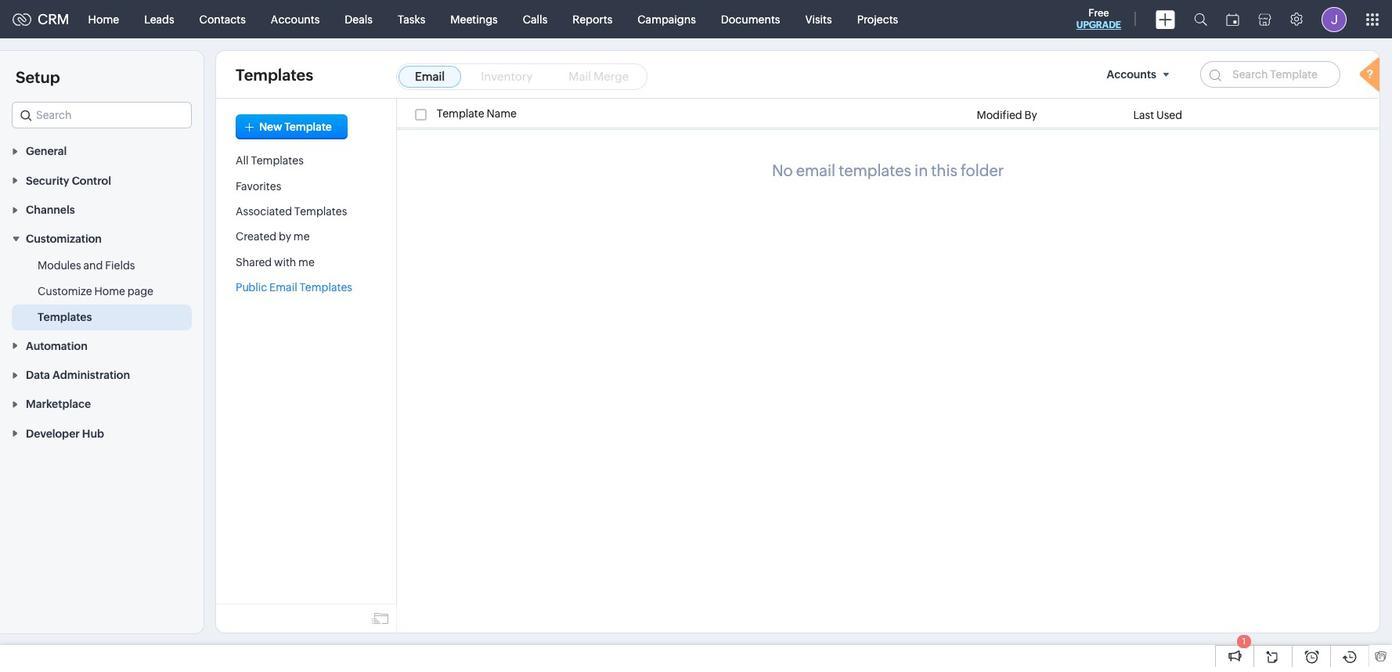 Task type: vqa. For each thing, say whether or not it's contained in the screenshot.
Nov 14, 2023 related to Complete CRM Getting Started steps
no



Task type: locate. For each thing, give the bounding box(es) containing it.
leads
[[144, 13, 174, 25]]

create menu element
[[1147, 0, 1185, 38]]

me right by
[[294, 231, 310, 243]]

template name
[[437, 108, 517, 120]]

calls
[[523, 13, 548, 25]]

marketplace button
[[0, 389, 204, 419]]

me
[[294, 231, 310, 243], [298, 256, 315, 268]]

0 vertical spatial me
[[294, 231, 310, 243]]

home right crm
[[88, 13, 119, 25]]

favorites link
[[236, 180, 281, 192]]

data administration
[[26, 369, 130, 381]]

developer
[[26, 427, 80, 440]]

templates
[[839, 162, 912, 180]]

0 horizontal spatial email
[[269, 281, 297, 294]]

0 horizontal spatial template
[[285, 121, 332, 133]]

channels button
[[0, 195, 204, 224]]

accounts inside field
[[1107, 68, 1157, 81]]

marketplace
[[26, 398, 91, 411]]

email
[[415, 70, 445, 83], [269, 281, 297, 294]]

accounts for accounts field
[[1107, 68, 1157, 81]]

leads link
[[132, 0, 187, 38]]

created by me
[[236, 231, 310, 243]]

accounts
[[271, 13, 320, 25], [1107, 68, 1157, 81]]

crm
[[38, 11, 69, 27]]

template
[[437, 108, 484, 120], [285, 121, 332, 133]]

templates up favorites
[[251, 155, 304, 167]]

profile element
[[1313, 0, 1356, 38]]

None field
[[12, 102, 192, 128]]

folder
[[961, 162, 1004, 180]]

home
[[88, 13, 119, 25], [94, 285, 125, 298]]

hub
[[82, 427, 104, 440]]

template inside button
[[285, 121, 332, 133]]

templates inside customization region
[[38, 311, 92, 324]]

me for shared with me
[[298, 256, 315, 268]]

with
[[274, 256, 296, 268]]

accounts left deals link
[[271, 13, 320, 25]]

template left name
[[437, 108, 484, 120]]

0 horizontal spatial accounts
[[271, 13, 320, 25]]

no email templates in this folder
[[772, 162, 1004, 180]]

calendar image
[[1226, 13, 1240, 25]]

Search Template text field
[[1201, 61, 1341, 88]]

general
[[26, 145, 67, 158]]

used
[[1157, 109, 1183, 122]]

1 vertical spatial template
[[285, 121, 332, 133]]

customize home page link
[[38, 284, 153, 299]]

projects link
[[845, 0, 911, 38]]

reports
[[573, 13, 613, 25]]

1 horizontal spatial email
[[415, 70, 445, 83]]

deals
[[345, 13, 373, 25]]

1 vertical spatial home
[[94, 285, 125, 298]]

email up template name
[[415, 70, 445, 83]]

all templates
[[236, 155, 304, 167]]

deals link
[[332, 0, 385, 38]]

public email templates link
[[236, 281, 352, 294]]

free
[[1089, 7, 1109, 19]]

0 vertical spatial accounts
[[271, 13, 320, 25]]

accounts up last
[[1107, 68, 1157, 81]]

Accounts field
[[1101, 61, 1181, 88]]

1 horizontal spatial template
[[437, 108, 484, 120]]

page
[[128, 285, 153, 298]]

tasks
[[398, 13, 425, 25]]

contacts link
[[187, 0, 258, 38]]

profile image
[[1322, 7, 1347, 32]]

1 horizontal spatial accounts
[[1107, 68, 1157, 81]]

and
[[83, 260, 103, 272]]

email down with
[[269, 281, 297, 294]]

fields
[[105, 260, 135, 272]]

data
[[26, 369, 50, 381]]

security control button
[[0, 166, 204, 195]]

automation
[[26, 340, 88, 352]]

1 vertical spatial me
[[298, 256, 315, 268]]

all
[[236, 155, 249, 167]]

public
[[236, 281, 267, 294]]

modules and fields link
[[38, 258, 135, 274]]

favorites
[[236, 180, 281, 192]]

templates
[[236, 65, 313, 83], [251, 155, 304, 167], [294, 205, 347, 218], [300, 281, 352, 294], [38, 311, 92, 324]]

contacts
[[199, 13, 246, 25]]

last
[[1134, 109, 1154, 122]]

me right with
[[298, 256, 315, 268]]

templates down "customize"
[[38, 311, 92, 324]]

template right new
[[285, 121, 332, 133]]

modified
[[977, 109, 1023, 122]]

associated templates
[[236, 205, 347, 218]]

documents
[[721, 13, 780, 25]]

created by me link
[[236, 231, 310, 243]]

1 vertical spatial accounts
[[1107, 68, 1157, 81]]

associated
[[236, 205, 292, 218]]

home down fields
[[94, 285, 125, 298]]

control
[[72, 174, 111, 187]]

me for created by me
[[294, 231, 310, 243]]

new template button
[[236, 114, 348, 139]]



Task type: describe. For each thing, give the bounding box(es) containing it.
developer hub
[[26, 427, 104, 440]]

templates down shared with me
[[300, 281, 352, 294]]

security
[[26, 174, 69, 187]]

name
[[487, 108, 517, 120]]

developer hub button
[[0, 419, 204, 448]]

created
[[236, 231, 277, 243]]

1 vertical spatial email
[[269, 281, 297, 294]]

channels
[[26, 204, 75, 216]]

logo image
[[13, 13, 31, 25]]

associated templates link
[[236, 205, 347, 218]]

home inside customization region
[[94, 285, 125, 298]]

administration
[[52, 369, 130, 381]]

customize
[[38, 285, 92, 298]]

customization button
[[0, 224, 204, 253]]

last used
[[1134, 109, 1183, 122]]

0 vertical spatial home
[[88, 13, 119, 25]]

modified by
[[977, 109, 1038, 122]]

no
[[772, 162, 793, 180]]

campaigns
[[638, 13, 696, 25]]

new template
[[259, 121, 332, 133]]

data administration button
[[0, 360, 204, 389]]

customization region
[[0, 253, 204, 331]]

templates up created by me link
[[294, 205, 347, 218]]

new
[[259, 121, 282, 133]]

automation button
[[0, 331, 204, 360]]

0 vertical spatial email
[[415, 70, 445, 83]]

search image
[[1194, 13, 1208, 26]]

templates up new
[[236, 65, 313, 83]]

customization
[[26, 233, 102, 245]]

1
[[1243, 637, 1246, 646]]

Search text field
[[13, 103, 191, 128]]

security control
[[26, 174, 111, 187]]

reports link
[[560, 0, 625, 38]]

meetings link
[[438, 0, 510, 38]]

setup
[[16, 68, 60, 86]]

shared with me
[[236, 256, 315, 268]]

accounts link
[[258, 0, 332, 38]]

documents link
[[709, 0, 793, 38]]

accounts for accounts link
[[271, 13, 320, 25]]

in
[[915, 162, 928, 180]]

all templates link
[[236, 155, 304, 167]]

tasks link
[[385, 0, 438, 38]]

public email templates
[[236, 281, 352, 294]]

visits
[[805, 13, 832, 25]]

general button
[[0, 136, 204, 166]]

by
[[279, 231, 291, 243]]

templates link
[[38, 310, 92, 325]]

shared with me link
[[236, 256, 315, 268]]

visits link
[[793, 0, 845, 38]]

upgrade
[[1077, 20, 1121, 31]]

0 vertical spatial template
[[437, 108, 484, 120]]

by
[[1025, 109, 1038, 122]]

meetings
[[451, 13, 498, 25]]

projects
[[857, 13, 898, 25]]

calls link
[[510, 0, 560, 38]]

this
[[931, 162, 958, 180]]

free upgrade
[[1077, 7, 1121, 31]]

create menu image
[[1156, 10, 1175, 29]]

crm link
[[13, 11, 69, 27]]

email link
[[399, 66, 461, 88]]

modules
[[38, 260, 81, 272]]

modules and fields
[[38, 260, 135, 272]]

campaigns link
[[625, 0, 709, 38]]

home link
[[76, 0, 132, 38]]

customize home page
[[38, 285, 153, 298]]

shared
[[236, 256, 272, 268]]

search element
[[1185, 0, 1217, 38]]

email
[[796, 162, 836, 180]]



